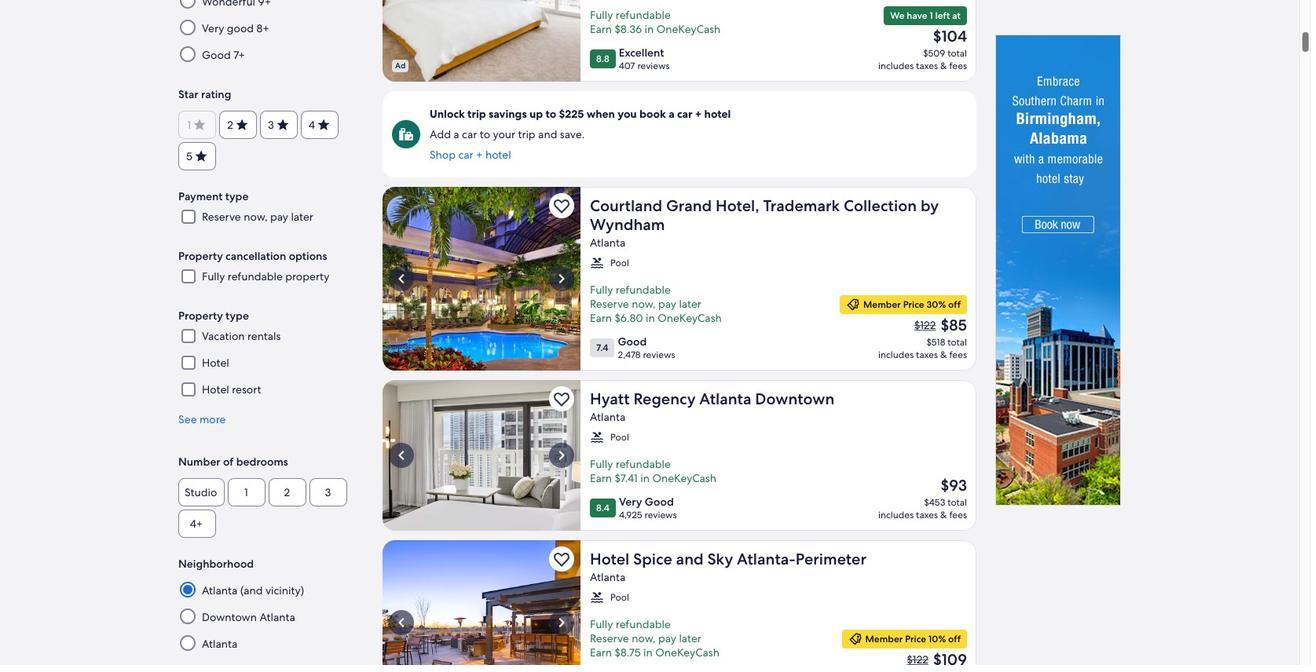Task type: describe. For each thing, give the bounding box(es) containing it.
0 horizontal spatial hotel
[[486, 148, 511, 162]]

1 horizontal spatial 1
[[244, 486, 248, 500]]

options
[[289, 249, 327, 263]]

xsmall image for 3
[[276, 118, 290, 132]]

member for courtland grand hotel, trademark collection by wyndham
[[864, 299, 901, 311]]

resort
[[232, 383, 261, 397]]

very good 8+
[[202, 21, 269, 35]]

atlanta down hyatt
[[590, 410, 626, 424]]

pool image
[[383, 187, 581, 371]]

earn inside fully refundable reserve now, pay later earn $8.75 in onekeycash
[[590, 646, 612, 660]]

hotel,
[[716, 196, 760, 216]]

fully for fully refundable reserve now, pay later earn $8.75 in onekeycash
[[590, 618, 613, 632]]

star
[[178, 87, 199, 101]]

we
[[890, 9, 905, 22]]

0 vertical spatial 3
[[268, 118, 274, 132]]

regency
[[634, 389, 696, 409]]

trademark
[[763, 196, 840, 216]]

0 horizontal spatial 1
[[187, 118, 191, 132]]

$518
[[927, 336, 946, 349]]

collection
[[844, 196, 917, 216]]

1 horizontal spatial 3
[[325, 486, 331, 500]]

at
[[953, 9, 961, 22]]

unlock
[[430, 107, 465, 121]]

atlanta down the vicinity)
[[260, 611, 295, 625]]

cancellation
[[226, 249, 286, 263]]

8.8
[[596, 53, 610, 65]]

fees inside $93 $453 total includes taxes & fees
[[950, 509, 967, 522]]

refundable for fully refundable earn $8.36 in onekeycash
[[616, 8, 671, 22]]

later for fully refundable reserve now, pay later earn $6.80 in onekeycash
[[679, 297, 702, 311]]

wyndham
[[590, 215, 665, 235]]

1 horizontal spatial to
[[546, 107, 557, 121]]

& inside we have 1 left at $104 $509 total includes taxes & fees
[[941, 60, 947, 72]]

excellent 407 reviews
[[619, 46, 670, 72]]

earn inside fully refundable earn $7.41 in onekeycash
[[590, 471, 612, 486]]

refundable for fully refundable earn $7.41 in onekeycash
[[616, 457, 671, 471]]

property cancellation options
[[178, 249, 327, 263]]

5
[[186, 149, 192, 164]]

vicinity)
[[266, 584, 304, 598]]

small image left member price 30% off
[[846, 298, 860, 312]]

& inside $93 $453 total includes taxes & fees
[[941, 509, 947, 522]]

xsmall image for 4
[[317, 118, 331, 132]]

0 vertical spatial hotel
[[202, 356, 229, 370]]

hotel for resort
[[202, 383, 229, 397]]

8.4
[[596, 502, 610, 515]]

1 vertical spatial to
[[480, 127, 490, 141]]

vacation
[[202, 329, 245, 343]]

(and
[[240, 584, 263, 598]]

bedrooms
[[236, 455, 288, 469]]

fees inside $122 $85 $518 total includes taxes & fees
[[950, 349, 967, 361]]

small image
[[848, 633, 862, 647]]

0 vertical spatial now,
[[244, 210, 268, 224]]

see
[[178, 413, 197, 427]]

refundable for fully refundable property
[[228, 270, 283, 284]]

$8.36
[[615, 22, 642, 36]]

fully refundable earn $8.36 in onekeycash
[[590, 8, 721, 36]]

small image for hotel spice and sky atlanta-perimeter
[[590, 591, 604, 605]]

book
[[640, 107, 666, 121]]

property type
[[178, 309, 249, 323]]

4+
[[190, 517, 203, 531]]

pay for fully refundable reserve now, pay later earn $8.75 in onekeycash
[[658, 632, 677, 646]]

total inside $93 $453 total includes taxes & fees
[[948, 497, 967, 509]]

$122 button
[[913, 318, 938, 332]]

atlanta right regency
[[700, 389, 752, 409]]

7+
[[233, 48, 245, 62]]

fully for fully refundable earn $8.36 in onekeycash
[[590, 8, 613, 22]]

good for 7+
[[202, 48, 231, 62]]

payment
[[178, 189, 223, 204]]

off for hotel spice and sky atlanta-perimeter
[[949, 633, 961, 646]]

shop
[[430, 148, 456, 162]]

$122
[[915, 318, 936, 332]]

neighborhood
[[178, 557, 254, 571]]

reserve for fully refundable reserve now, pay later earn $6.80 in onekeycash
[[590, 297, 629, 311]]

shop car + hotel link
[[430, 148, 967, 162]]

& inside $122 $85 $518 total includes taxes & fees
[[941, 349, 947, 361]]

when
[[587, 107, 615, 121]]

number
[[178, 455, 221, 469]]

0 vertical spatial car
[[677, 107, 693, 121]]

rating
[[201, 87, 231, 101]]

by
[[921, 196, 939, 216]]

fully refundable earn $7.41 in onekeycash
[[590, 457, 717, 486]]

8+
[[257, 21, 269, 35]]

member price 10% off
[[866, 633, 961, 646]]

1 vertical spatial downtown
[[202, 611, 257, 625]]

includes inside we have 1 left at $104 $509 total includes taxes & fees
[[878, 60, 914, 72]]

2 vertical spatial car
[[458, 148, 474, 162]]

0 vertical spatial reserve
[[202, 210, 241, 224]]

exterior image
[[383, 0, 581, 82]]

show next image for courtland grand hotel, trademark collection by wyndham image
[[552, 270, 571, 288]]

reserve now, pay later
[[202, 210, 313, 224]]

in inside fully refundable reserve now, pay later earn $8.75 in onekeycash
[[644, 646, 653, 660]]

later for fully refundable reserve now, pay later earn $8.75 in onekeycash
[[679, 632, 702, 646]]

atlanta-
[[737, 549, 796, 570]]

good 2,478 reviews
[[618, 335, 675, 361]]

0 vertical spatial pay
[[270, 210, 288, 224]]

0 vertical spatial trip
[[468, 107, 486, 121]]

$8.75
[[615, 646, 641, 660]]

very good 4,925 reviews
[[619, 495, 677, 522]]

hotel resort
[[202, 383, 261, 397]]

number of bedrooms
[[178, 455, 288, 469]]

price for courtland grand hotel, trademark collection by wyndham
[[903, 299, 925, 311]]

fully for fully refundable earn $7.41 in onekeycash
[[590, 457, 613, 471]]

$6.80
[[615, 311, 643, 325]]

property for property type
[[178, 309, 223, 323]]

small image for hyatt regency atlanta downtown
[[590, 431, 604, 445]]

fully refundable reserve now, pay later earn $8.75 in onekeycash
[[590, 618, 720, 660]]

up
[[530, 107, 543, 121]]

terrace/patio image
[[383, 541, 581, 666]]

pool for courtland
[[611, 257, 629, 270]]

0 vertical spatial later
[[291, 210, 313, 224]]

see more
[[178, 413, 226, 427]]

$225
[[559, 107, 584, 121]]

onekeycash inside fully refundable reserve now, pay later earn $8.75 in onekeycash
[[656, 646, 720, 660]]

4,925
[[619, 509, 642, 522]]

onekeycash inside fully refundable earn $8.36 in onekeycash
[[657, 22, 721, 36]]

grand
[[666, 196, 712, 216]]

payment type
[[178, 189, 249, 204]]

your
[[493, 127, 515, 141]]

excellent
[[619, 46, 664, 60]]

we have 1 left at $104 $509 total includes taxes & fees
[[878, 9, 967, 72]]

$93
[[941, 475, 967, 496]]

fully for fully refundable property
[[202, 270, 225, 284]]

fully refundable reserve now, pay later earn $6.80 in onekeycash
[[590, 283, 722, 325]]



Task type: locate. For each thing, give the bounding box(es) containing it.
reserve up 7.4
[[590, 297, 629, 311]]

0 vertical spatial hotel
[[704, 107, 731, 121]]

off
[[948, 299, 961, 311], [949, 633, 961, 646]]

1 total from the top
[[948, 47, 967, 60]]

0 vertical spatial downtown
[[755, 389, 835, 409]]

1 vertical spatial total
[[948, 336, 967, 349]]

1 vertical spatial later
[[679, 297, 702, 311]]

now,
[[244, 210, 268, 224], [632, 297, 656, 311], [632, 632, 656, 646]]

type up reserve now, pay later
[[225, 189, 249, 204]]

total down $85
[[948, 336, 967, 349]]

Save Courtland Grand Hotel, Trademark Collection by Wyndham to a trip checkbox
[[549, 193, 574, 218]]

reviews for good
[[643, 349, 675, 361]]

type up vacation rentals
[[226, 309, 249, 323]]

car right shop
[[458, 148, 474, 162]]

and inside unlock trip savings up to $225 when you book a car + hotel add a car to your trip and save. shop car + hotel
[[538, 127, 557, 141]]

0 vertical spatial taxes
[[916, 60, 938, 72]]

$509
[[923, 47, 946, 60]]

0 vertical spatial to
[[546, 107, 557, 121]]

hotel inside hotel spice and sky atlanta-perimeter atlanta
[[590, 549, 630, 570]]

earn inside fully refundable earn $8.36 in onekeycash
[[590, 22, 612, 36]]

earn left "$6.80"
[[590, 311, 612, 325]]

refundable up $8.75
[[616, 618, 671, 632]]

earn left $8.36
[[590, 22, 612, 36]]

1 horizontal spatial hotel
[[704, 107, 731, 121]]

fully left $8.36
[[590, 8, 613, 22]]

hotel for spice
[[590, 549, 630, 570]]

Save Hyatt Regency Atlanta Downtown to a trip checkbox
[[549, 387, 574, 412]]

member right small icon
[[866, 633, 903, 646]]

savings
[[489, 107, 527, 121]]

fully refundable property
[[202, 270, 330, 284]]

2 vertical spatial fees
[[950, 509, 967, 522]]

very for very good 4,925 reviews
[[619, 495, 642, 509]]

hotel up shop car + hotel link
[[704, 107, 731, 121]]

in inside fully refundable earn $7.41 in onekeycash
[[641, 471, 650, 486]]

$104
[[933, 26, 967, 46]]

fully for fully refundable reserve now, pay later earn $6.80 in onekeycash
[[590, 283, 613, 297]]

3 includes from the top
[[878, 509, 914, 522]]

0 horizontal spatial 2
[[227, 118, 233, 132]]

fully inside fully refundable earn $8.36 in onekeycash
[[590, 8, 613, 22]]

off right 10%
[[949, 633, 961, 646]]

downtown inside hyatt regency atlanta downtown atlanta
[[755, 389, 835, 409]]

add
[[430, 127, 451, 141]]

reserve right show next image for hotel spice and sky atlanta-perimeter
[[590, 632, 629, 646]]

2 down "bedrooms" at left
[[284, 486, 290, 500]]

1 vertical spatial pool
[[611, 431, 629, 444]]

very for very good 8+
[[202, 21, 224, 35]]

reviews
[[638, 60, 670, 72], [643, 349, 675, 361], [645, 509, 677, 522]]

0 vertical spatial includes
[[878, 60, 914, 72]]

in right "$6.80"
[[646, 311, 655, 325]]

reserve
[[202, 210, 241, 224], [590, 297, 629, 311], [590, 632, 629, 646]]

fully left $7.41
[[590, 457, 613, 471]]

refundable inside fully refundable earn $7.41 in onekeycash
[[616, 457, 671, 471]]

2 vertical spatial 1
[[244, 486, 248, 500]]

2 horizontal spatial 1
[[930, 9, 933, 22]]

3 taxes from the top
[[916, 509, 938, 522]]

refundable up "$6.80"
[[616, 283, 671, 297]]

type for payment type
[[225, 189, 249, 204]]

+
[[695, 107, 702, 121], [476, 148, 483, 162]]

includes down $122 button
[[878, 349, 914, 361]]

price left 10%
[[905, 633, 927, 646]]

4
[[309, 118, 315, 132]]

reviews right 2,478
[[643, 349, 675, 361]]

atlanta down neighborhood
[[202, 584, 238, 598]]

2 pool from the top
[[611, 431, 629, 444]]

good for 2,478
[[618, 335, 647, 349]]

trip right unlock on the left top
[[468, 107, 486, 121]]

reviews for excellent
[[638, 60, 670, 72]]

taxes inside $93 $453 total includes taxes & fees
[[916, 509, 938, 522]]

atlanta inside courtland grand hotel, trademark collection by wyndham atlanta
[[590, 236, 626, 250]]

1 vertical spatial car
[[462, 127, 477, 141]]

total inside $122 $85 $518 total includes taxes & fees
[[948, 336, 967, 349]]

1 vertical spatial and
[[676, 549, 704, 570]]

1 vertical spatial hotel
[[202, 383, 229, 397]]

includes left $509
[[878, 60, 914, 72]]

1 vertical spatial 2
[[284, 486, 290, 500]]

$122 $85 $518 total includes taxes & fees
[[878, 315, 967, 361]]

downtown atlanta
[[202, 611, 295, 625]]

1 inside we have 1 left at $104 $509 total includes taxes & fees
[[930, 9, 933, 22]]

1 down star
[[187, 118, 191, 132]]

0 horizontal spatial a
[[454, 127, 459, 141]]

$85
[[941, 315, 967, 336]]

later inside fully refundable reserve now, pay later earn $8.75 in onekeycash
[[679, 632, 702, 646]]

good inside good 2,478 reviews
[[618, 335, 647, 349]]

includes inside $122 $85 $518 total includes taxes & fees
[[878, 349, 914, 361]]

room image
[[383, 380, 581, 531]]

10%
[[929, 633, 946, 646]]

very left good
[[202, 21, 224, 35]]

+ right shop
[[476, 148, 483, 162]]

Save Hotel Spice and Sky Atlanta-Perimeter to a trip checkbox
[[549, 547, 574, 572]]

pool down wyndham
[[611, 257, 629, 270]]

reserve down payment type
[[202, 210, 241, 224]]

includes left $453
[[878, 509, 914, 522]]

2 vertical spatial includes
[[878, 509, 914, 522]]

2,478
[[618, 349, 641, 361]]

3 earn from the top
[[590, 471, 612, 486]]

0 vertical spatial off
[[948, 299, 961, 311]]

3 fees from the top
[[950, 509, 967, 522]]

1 horizontal spatial +
[[695, 107, 702, 121]]

now, for fully refundable reserve now, pay later earn $6.80 in onekeycash
[[632, 297, 656, 311]]

1 horizontal spatial trip
[[518, 127, 536, 141]]

property
[[178, 249, 223, 263], [178, 309, 223, 323]]

onekeycash up very good 4,925 reviews
[[652, 471, 717, 486]]

refundable down cancellation
[[228, 270, 283, 284]]

0 vertical spatial total
[[948, 47, 967, 60]]

refundable inside fully refundable reserve now, pay later earn $6.80 in onekeycash
[[616, 283, 671, 297]]

2 vertical spatial good
[[645, 495, 674, 509]]

hyatt regency atlanta downtown atlanta
[[590, 389, 835, 424]]

pool for hotel
[[611, 592, 629, 604]]

1 horizontal spatial and
[[676, 549, 704, 570]]

0 vertical spatial and
[[538, 127, 557, 141]]

1 vertical spatial very
[[619, 495, 642, 509]]

price for hotel spice and sky atlanta-perimeter
[[905, 633, 927, 646]]

hotel down vacation
[[202, 356, 229, 370]]

show next image for hotel spice and sky atlanta-perimeter image
[[552, 614, 571, 633]]

left
[[936, 9, 950, 22]]

small image down hyatt
[[590, 431, 604, 445]]

xsmall image for 2
[[235, 118, 249, 132]]

1 vertical spatial reserve
[[590, 297, 629, 311]]

onekeycash inside fully refundable reserve now, pay later earn $6.80 in onekeycash
[[658, 311, 722, 325]]

2 vertical spatial pool
[[611, 592, 629, 604]]

3 total from the top
[[948, 497, 967, 509]]

1 vertical spatial taxes
[[916, 349, 938, 361]]

atlanta inside hotel spice and sky atlanta-perimeter atlanta
[[590, 570, 626, 585]]

total down $104
[[948, 47, 967, 60]]

0 vertical spatial +
[[695, 107, 702, 121]]

& down '$93' at the right
[[941, 509, 947, 522]]

pay right "$6.80"
[[658, 297, 677, 311]]

total inside we have 1 left at $104 $509 total includes taxes & fees
[[948, 47, 967, 60]]

hotel spice and sky atlanta-perimeter atlanta
[[590, 549, 867, 585]]

2 earn from the top
[[590, 311, 612, 325]]

in right $8.36
[[645, 22, 654, 36]]

a right add
[[454, 127, 459, 141]]

refundable
[[616, 8, 671, 22], [228, 270, 283, 284], [616, 283, 671, 297], [616, 457, 671, 471], [616, 618, 671, 632]]

to right the up
[[546, 107, 557, 121]]

show previous image for courtland grand hotel, trademark collection by wyndham image
[[392, 270, 411, 288]]

pay inside fully refundable reserve now, pay later earn $8.75 in onekeycash
[[658, 632, 677, 646]]

0 horizontal spatial trip
[[468, 107, 486, 121]]

and inside hotel spice and sky atlanta-perimeter atlanta
[[676, 549, 704, 570]]

1 vertical spatial 3
[[325, 486, 331, 500]]

2 total from the top
[[948, 336, 967, 349]]

7.4
[[596, 342, 609, 354]]

1 includes from the top
[[878, 60, 914, 72]]

pay inside fully refundable reserve now, pay later earn $6.80 in onekeycash
[[658, 297, 677, 311]]

onekeycash right $8.75
[[656, 646, 720, 660]]

property left cancellation
[[178, 249, 223, 263]]

1 & from the top
[[941, 60, 947, 72]]

reserve inside fully refundable reserve now, pay later earn $8.75 in onekeycash
[[590, 632, 629, 646]]

now, for fully refundable reserve now, pay later earn $8.75 in onekeycash
[[632, 632, 656, 646]]

good down fully refundable earn $7.41 in onekeycash
[[645, 495, 674, 509]]

good 7+
[[202, 48, 245, 62]]

good
[[202, 48, 231, 62], [618, 335, 647, 349], [645, 495, 674, 509]]

reviews right 4,925
[[645, 509, 677, 522]]

xsmall image for 5
[[194, 149, 208, 164]]

car
[[677, 107, 693, 121], [462, 127, 477, 141], [458, 148, 474, 162]]

very
[[202, 21, 224, 35], [619, 495, 642, 509]]

trip
[[468, 107, 486, 121], [518, 127, 536, 141]]

0 vertical spatial pool
[[611, 257, 629, 270]]

and left sky
[[676, 549, 704, 570]]

2 fees from the top
[[950, 349, 967, 361]]

1 vertical spatial 1
[[187, 118, 191, 132]]

later right "$6.80"
[[679, 297, 702, 311]]

refundable up excellent
[[616, 8, 671, 22]]

1 fees from the top
[[950, 60, 967, 72]]

1 property from the top
[[178, 249, 223, 263]]

2 property from the top
[[178, 309, 223, 323]]

show next image for hyatt regency atlanta downtown image
[[552, 446, 571, 465]]

0 horizontal spatial downtown
[[202, 611, 257, 625]]

1 vertical spatial +
[[476, 148, 483, 162]]

pool up fully refundable reserve now, pay later earn $8.75 in onekeycash
[[611, 592, 629, 604]]

1 vertical spatial off
[[949, 633, 961, 646]]

2 vertical spatial hotel
[[590, 549, 630, 570]]

0 vertical spatial property
[[178, 249, 223, 263]]

2 vertical spatial reserve
[[590, 632, 629, 646]]

pay right $8.75
[[658, 632, 677, 646]]

rentals
[[248, 329, 281, 343]]

1 vertical spatial pay
[[658, 297, 677, 311]]

0 vertical spatial very
[[202, 21, 224, 35]]

0 vertical spatial member
[[864, 299, 901, 311]]

very down $7.41
[[619, 495, 642, 509]]

xsmall image right 4
[[317, 118, 331, 132]]

star rating
[[178, 87, 231, 101]]

show previous image for hotel spice and sky atlanta-perimeter image
[[392, 614, 411, 633]]

trip down the up
[[518, 127, 536, 141]]

refundable inside fully refundable earn $8.36 in onekeycash
[[616, 8, 671, 22]]

2 off from the top
[[949, 633, 961, 646]]

1 left left in the right top of the page
[[930, 9, 933, 22]]

1 vertical spatial reviews
[[643, 349, 675, 361]]

0 vertical spatial price
[[903, 299, 925, 311]]

small image for courtland grand hotel, trademark collection by wyndham
[[590, 256, 604, 270]]

onekeycash
[[657, 22, 721, 36], [658, 311, 722, 325], [652, 471, 717, 486], [656, 646, 720, 660]]

courtland
[[590, 196, 663, 216]]

see more button
[[178, 413, 364, 427]]

off right 30%
[[948, 299, 961, 311]]

1 vertical spatial type
[[226, 309, 249, 323]]

2 down rating
[[227, 118, 233, 132]]

1 horizontal spatial a
[[669, 107, 675, 121]]

0 horizontal spatial and
[[538, 127, 557, 141]]

0 vertical spatial type
[[225, 189, 249, 204]]

includes inside $93 $453 total includes taxes & fees
[[878, 509, 914, 522]]

in right $7.41
[[641, 471, 650, 486]]

good down "$6.80"
[[618, 335, 647, 349]]

reserve for fully refundable reserve now, pay later earn $8.75 in onekeycash
[[590, 632, 629, 646]]

total down '$93' at the right
[[948, 497, 967, 509]]

onekeycash inside fully refundable earn $7.41 in onekeycash
[[652, 471, 717, 486]]

later up options at top left
[[291, 210, 313, 224]]

& down $85
[[941, 349, 947, 361]]

studio
[[185, 486, 217, 500]]

reviews right the 407
[[638, 60, 670, 72]]

1 earn from the top
[[590, 22, 612, 36]]

1 vertical spatial hotel
[[486, 148, 511, 162]]

hyatt
[[590, 389, 630, 409]]

car right add
[[462, 127, 477, 141]]

1 down number of bedrooms at the bottom left of the page
[[244, 486, 248, 500]]

show previous image for hyatt regency atlanta downtown image
[[392, 446, 411, 465]]

1 pool from the top
[[611, 257, 629, 270]]

4 earn from the top
[[590, 646, 612, 660]]

property up vacation
[[178, 309, 223, 323]]

30%
[[927, 299, 946, 311]]

very inside very good 4,925 reviews
[[619, 495, 642, 509]]

earn inside fully refundable reserve now, pay later earn $6.80 in onekeycash
[[590, 311, 612, 325]]

1 horizontal spatial downtown
[[755, 389, 835, 409]]

pay up cancellation
[[270, 210, 288, 224]]

$93 $453 total includes taxes & fees
[[878, 475, 967, 522]]

3 pool from the top
[[611, 592, 629, 604]]

2 vertical spatial pay
[[658, 632, 677, 646]]

now, inside fully refundable reserve now, pay later earn $6.80 in onekeycash
[[632, 297, 656, 311]]

hotel
[[202, 356, 229, 370], [202, 383, 229, 397], [590, 549, 630, 570]]

fees inside we have 1 left at $104 $509 total includes taxes & fees
[[950, 60, 967, 72]]

0 vertical spatial a
[[669, 107, 675, 121]]

xsmall image right 5
[[194, 149, 208, 164]]

vacation rentals
[[202, 329, 281, 343]]

1 taxes from the top
[[916, 60, 938, 72]]

2 taxes from the top
[[916, 349, 938, 361]]

1 vertical spatial &
[[941, 349, 947, 361]]

pay for fully refundable reserve now, pay later earn $6.80 in onekeycash
[[658, 297, 677, 311]]

good left "7+"
[[202, 48, 231, 62]]

type
[[225, 189, 249, 204], [226, 309, 249, 323]]

reserve inside fully refundable reserve now, pay later earn $6.80 in onekeycash
[[590, 297, 629, 311]]

0 vertical spatial &
[[941, 60, 947, 72]]

$453
[[924, 497, 946, 509]]

refundable for fully refundable reserve now, pay later earn $6.80 in onekeycash
[[616, 283, 671, 297]]

good
[[227, 21, 254, 35]]

refundable inside fully refundable reserve now, pay later earn $8.75 in onekeycash
[[616, 618, 671, 632]]

reviews inside excellent 407 reviews
[[638, 60, 670, 72]]

atlanta down wyndham
[[590, 236, 626, 250]]

407
[[619, 60, 635, 72]]

price left 30%
[[903, 299, 925, 311]]

$7.41
[[615, 471, 638, 486]]

earn left $7.41
[[590, 471, 612, 486]]

onekeycash up excellent
[[657, 22, 721, 36]]

small image
[[590, 256, 604, 270], [846, 298, 860, 312], [590, 431, 604, 445], [590, 591, 604, 605]]

fees right $509
[[950, 60, 967, 72]]

of
[[223, 455, 234, 469]]

later right $8.75
[[679, 632, 702, 646]]

more
[[200, 413, 226, 427]]

to left the your
[[480, 127, 490, 141]]

refundable for fully refundable reserve now, pay later earn $8.75 in onekeycash
[[616, 618, 671, 632]]

fully inside fully refundable reserve now, pay later earn $8.75 in onekeycash
[[590, 618, 613, 632]]

member up $122 $85 $518 total includes taxes & fees
[[864, 299, 901, 311]]

0 vertical spatial 1
[[930, 9, 933, 22]]

a
[[669, 107, 675, 121], [454, 127, 459, 141]]

reviews inside good 2,478 reviews
[[643, 349, 675, 361]]

later
[[291, 210, 313, 224], [679, 297, 702, 311], [679, 632, 702, 646]]

small image right show next image for courtland grand hotel, trademark collection by wyndham
[[590, 256, 604, 270]]

refundable up very good 4,925 reviews
[[616, 457, 671, 471]]

1 vertical spatial includes
[[878, 349, 914, 361]]

1 horizontal spatial 2
[[284, 486, 290, 500]]

0 horizontal spatial +
[[476, 148, 483, 162]]

atlanta right save hotel spice and sky atlanta-perimeter to a trip checkbox
[[590, 570, 626, 585]]

2 vertical spatial reviews
[[645, 509, 677, 522]]

2 vertical spatial &
[[941, 509, 947, 522]]

0 vertical spatial 2
[[227, 118, 233, 132]]

onekeycash up good 2,478 reviews
[[658, 311, 722, 325]]

sky
[[708, 549, 733, 570]]

2 vertical spatial total
[[948, 497, 967, 509]]

small image up fully refundable reserve now, pay later earn $8.75 in onekeycash
[[590, 591, 604, 605]]

2 & from the top
[[941, 349, 947, 361]]

xsmall image left 4
[[276, 118, 290, 132]]

off for courtland grand hotel, trademark collection by wyndham
[[948, 299, 961, 311]]

2 includes from the top
[[878, 349, 914, 361]]

good inside very good 4,925 reviews
[[645, 495, 674, 509]]

total
[[948, 47, 967, 60], [948, 336, 967, 349], [948, 497, 967, 509]]

hotel
[[704, 107, 731, 121], [486, 148, 511, 162]]

1 off from the top
[[948, 299, 961, 311]]

0 vertical spatial fees
[[950, 60, 967, 72]]

fees right "$518"
[[950, 349, 967, 361]]

1 vertical spatial good
[[618, 335, 647, 349]]

2 vertical spatial now,
[[632, 632, 656, 646]]

pool down hyatt
[[611, 431, 629, 444]]

have
[[907, 9, 928, 22]]

downtown
[[755, 389, 835, 409], [202, 611, 257, 625]]

you
[[618, 107, 637, 121]]

0 horizontal spatial 3
[[268, 118, 274, 132]]

member for hotel spice and sky atlanta-perimeter
[[866, 633, 903, 646]]

a right book
[[669, 107, 675, 121]]

3 & from the top
[[941, 509, 947, 522]]

fully right show next image for hotel spice and sky atlanta-perimeter
[[590, 618, 613, 632]]

courtland grand hotel, trademark collection by wyndham atlanta
[[590, 196, 939, 250]]

taxes inside $122 $85 $518 total includes taxes & fees
[[916, 349, 938, 361]]

property for property cancellation options
[[178, 249, 223, 263]]

1 horizontal spatial very
[[619, 495, 642, 509]]

0 vertical spatial reviews
[[638, 60, 670, 72]]

1 vertical spatial trip
[[518, 127, 536, 141]]

xsmall image down "7+"
[[235, 118, 249, 132]]

pool for hyatt
[[611, 431, 629, 444]]

atlanta
[[590, 236, 626, 250], [700, 389, 752, 409], [590, 410, 626, 424], [590, 570, 626, 585], [202, 584, 238, 598], [260, 611, 295, 625], [202, 637, 238, 652]]

taxes inside we have 1 left at $104 $509 total includes taxes & fees
[[916, 60, 938, 72]]

pay
[[270, 210, 288, 224], [658, 297, 677, 311], [658, 632, 677, 646]]

& down $104
[[941, 60, 947, 72]]

type for property type
[[226, 309, 249, 323]]

1 vertical spatial now,
[[632, 297, 656, 311]]

fees right $453
[[950, 509, 967, 522]]

fully
[[590, 8, 613, 22], [202, 270, 225, 284], [590, 283, 613, 297], [590, 457, 613, 471], [590, 618, 613, 632]]

unlock trip savings up to $225 when you book a car + hotel add a car to your trip and save. shop car + hotel
[[430, 107, 731, 162]]

earn left $8.75
[[590, 646, 612, 660]]

hotel up more
[[202, 383, 229, 397]]

1 vertical spatial a
[[454, 127, 459, 141]]

fully inside fully refundable earn $7.41 in onekeycash
[[590, 457, 613, 471]]

0 horizontal spatial very
[[202, 21, 224, 35]]

in inside fully refundable reserve now, pay later earn $6.80 in onekeycash
[[646, 311, 655, 325]]

ad
[[395, 61, 406, 71]]

hotel down the your
[[486, 148, 511, 162]]

xsmall image
[[235, 118, 249, 132], [276, 118, 290, 132], [317, 118, 331, 132], [194, 149, 208, 164]]

car right book
[[677, 107, 693, 121]]

2 vertical spatial later
[[679, 632, 702, 646]]

1 vertical spatial price
[[905, 633, 927, 646]]

property
[[285, 270, 330, 284]]

1
[[930, 9, 933, 22], [187, 118, 191, 132], [244, 486, 248, 500]]

fully right show next image for courtland grand hotel, trademark collection by wyndham
[[590, 283, 613, 297]]

0 vertical spatial good
[[202, 48, 231, 62]]

1 vertical spatial fees
[[950, 349, 967, 361]]

fully up property type
[[202, 270, 225, 284]]

and down the up
[[538, 127, 557, 141]]

member price 30% off
[[864, 299, 961, 311]]

0 horizontal spatial to
[[480, 127, 490, 141]]

spice
[[633, 549, 672, 570]]

1 vertical spatial member
[[866, 633, 903, 646]]

save.
[[560, 127, 585, 141]]

in inside fully refundable earn $8.36 in onekeycash
[[645, 22, 654, 36]]

reviews inside very good 4,925 reviews
[[645, 509, 677, 522]]

now, inside fully refundable reserve now, pay later earn $8.75 in onekeycash
[[632, 632, 656, 646]]

atlanta down downtown atlanta
[[202, 637, 238, 652]]

1 vertical spatial property
[[178, 309, 223, 323]]

later inside fully refundable reserve now, pay later earn $6.80 in onekeycash
[[679, 297, 702, 311]]

+ up shop car + hotel link
[[695, 107, 702, 121]]

2 vertical spatial taxes
[[916, 509, 938, 522]]

fully inside fully refundable reserve now, pay later earn $6.80 in onekeycash
[[590, 283, 613, 297]]



Task type: vqa. For each thing, say whether or not it's contained in the screenshot.
Unlock Trip Savings Up To $225 When You Book A Car + Hotel Add A Car To Your Trip And Save. Shop Car + Hotel
yes



